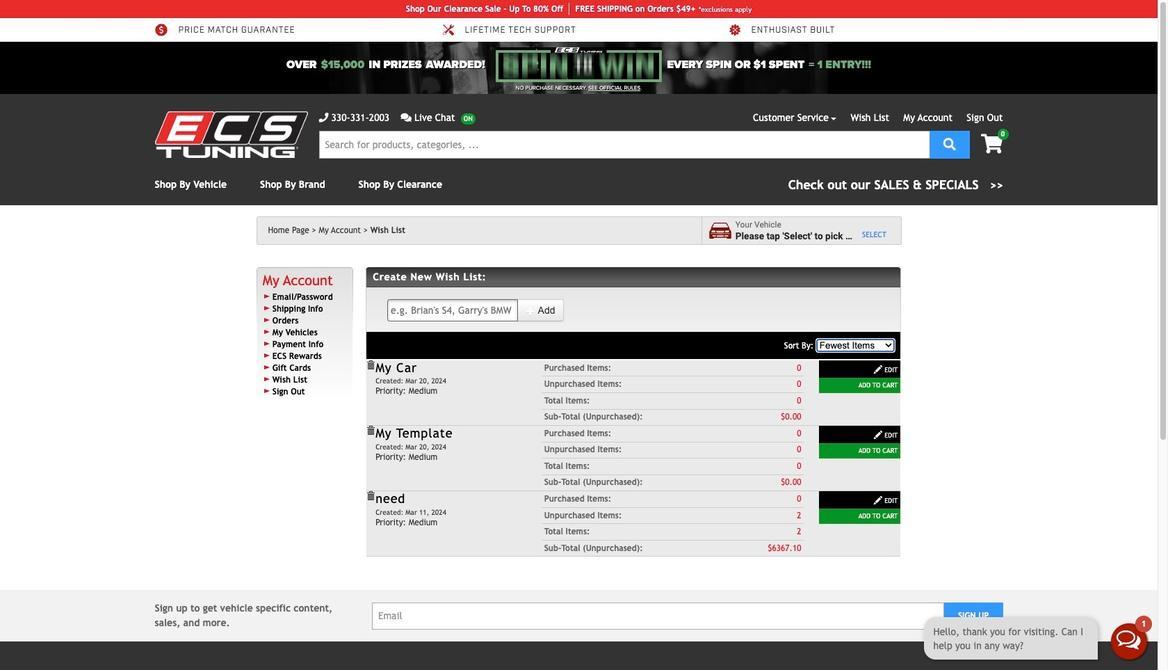 Task type: describe. For each thing, give the bounding box(es) containing it.
ecs tuning image
[[155, 111, 308, 158]]

Search text field
[[319, 131, 930, 159]]

comments image
[[401, 113, 412, 122]]



Task type: locate. For each thing, give the bounding box(es) containing it.
white image
[[526, 306, 536, 316], [874, 365, 884, 374], [874, 430, 884, 440], [874, 496, 884, 505]]

delete image
[[366, 360, 376, 370], [366, 491, 376, 501]]

ecs tuning 'spin to win' contest logo image
[[496, 47, 662, 82]]

shopping cart image
[[982, 134, 1004, 154]]

2 delete image from the top
[[366, 491, 376, 501]]

phone image
[[319, 113, 329, 122]]

e.g. Brian's S4, Garry's BMW E92...etc text field
[[388, 299, 519, 321]]

1 vertical spatial delete image
[[366, 491, 376, 501]]

1 delete image from the top
[[366, 360, 376, 370]]

0 vertical spatial delete image
[[366, 360, 376, 370]]

search image
[[944, 137, 957, 150]]

delete image up delete image
[[366, 360, 376, 370]]

delete image down delete image
[[366, 491, 376, 501]]

delete image
[[366, 426, 376, 436]]

Email email field
[[372, 602, 945, 630]]



Task type: vqa. For each thing, say whether or not it's contained in the screenshot.
warranties,
no



